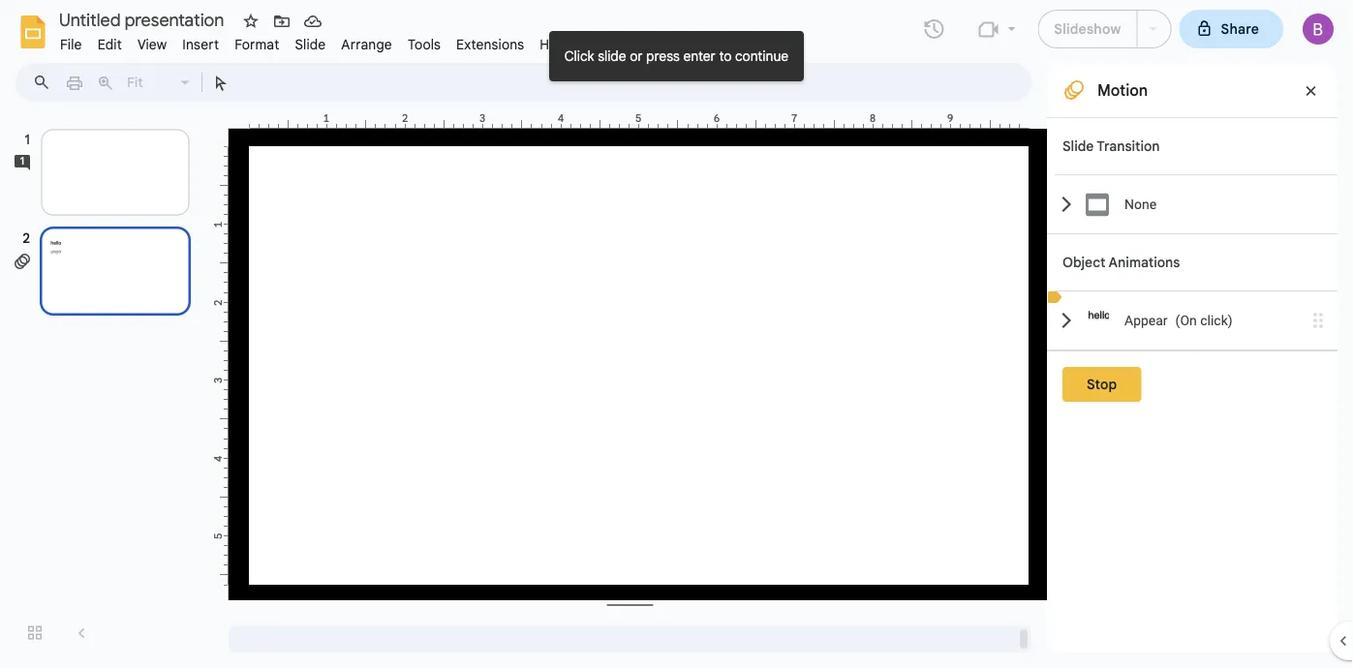Task type: describe. For each thing, give the bounding box(es) containing it.
slide
[[598, 48, 627, 65]]

object animations tab list
[[1048, 234, 1338, 350]]

arrange menu item
[[334, 33, 400, 56]]

none tab
[[1055, 174, 1338, 234]]

main toolbar
[[57, 68, 236, 97]]

animations
[[1109, 254, 1181, 271]]

continue
[[735, 48, 789, 65]]

Star checkbox
[[237, 8, 265, 35]]

click slide or press enter to continue
[[565, 48, 789, 65]]

stop button
[[1063, 367, 1142, 402]]

menu bar inside menu bar banner
[[52, 25, 577, 57]]

insert menu item
[[175, 33, 227, 56]]

arrange
[[341, 36, 392, 53]]

tab inside object animations tab list
[[1055, 291, 1338, 350]]

untitled presentation application
[[0, 0, 1354, 669]]

object animations
[[1063, 254, 1181, 271]]

slide menu item
[[287, 33, 334, 56]]

object
[[1063, 254, 1106, 271]]

click)
[[1201, 313, 1233, 329]]

motion section
[[1048, 63, 1338, 653]]

insert
[[182, 36, 219, 53]]

untitled presentation element
[[52, 8, 1354, 38]]

appear (on click)
[[1125, 313, 1233, 329]]

slide for slide transition
[[1063, 138, 1094, 155]]

edit menu item
[[90, 33, 130, 56]]



Task type: locate. For each thing, give the bounding box(es) containing it.
slide for slide
[[295, 36, 326, 53]]

or
[[630, 48, 643, 65]]

slide inside menu item
[[295, 36, 326, 53]]

click
[[565, 48, 595, 65]]

extensions menu item
[[449, 33, 532, 56]]

slideshow
[[1055, 20, 1122, 37]]

menu bar banner
[[0, 0, 1354, 669]]

none
[[1125, 196, 1157, 212]]

transition
[[1097, 138, 1160, 155]]

tab
[[1055, 291, 1338, 350]]

slide transition
[[1063, 138, 1160, 155]]

menu bar
[[52, 25, 577, 57]]

(on
[[1176, 313, 1197, 329]]

tools menu item
[[400, 33, 449, 56]]

enter
[[684, 48, 716, 65]]

1 horizontal spatial slide
[[1063, 138, 1094, 155]]

Zoom field
[[121, 69, 198, 97]]

format
[[235, 36, 279, 53]]

start slideshow image
[[1150, 27, 1158, 31]]

Menus field
[[24, 69, 67, 96]]

tools
[[408, 36, 441, 53]]

edit
[[98, 36, 122, 53]]

Zoom text field
[[124, 69, 178, 96]]

0 vertical spatial slide
[[295, 36, 326, 53]]

slide
[[295, 36, 326, 53], [1063, 138, 1094, 155]]

untitled presentation
[[59, 9, 224, 31]]

navigation
[[0, 109, 213, 669]]

slide inside motion section
[[1063, 138, 1094, 155]]

motion
[[1098, 80, 1148, 100]]

view
[[137, 36, 167, 53]]

presentation
[[125, 9, 224, 31]]

navigation inside the 'untitled presentation' application
[[0, 109, 213, 669]]

1 vertical spatial slide
[[1063, 138, 1094, 155]]

press
[[646, 48, 680, 65]]

appear
[[1125, 313, 1168, 329]]

slide left transition
[[1063, 138, 1094, 155]]

slide right format 'menu item'
[[295, 36, 326, 53]]

stop
[[1087, 376, 1118, 393]]

file
[[60, 36, 82, 53]]

slideshow button
[[1038, 10, 1138, 48]]

untitled
[[59, 9, 121, 31]]

to
[[719, 48, 732, 65]]

0 horizontal spatial slide
[[295, 36, 326, 53]]

file menu item
[[52, 33, 90, 56]]

tab containing appear
[[1055, 291, 1338, 350]]

format menu item
[[227, 33, 287, 56]]

view menu item
[[130, 33, 175, 56]]

share
[[1221, 20, 1260, 37]]

share button
[[1180, 10, 1284, 48]]

menu bar containing file
[[52, 25, 577, 57]]

extensions
[[457, 36, 524, 53]]



Task type: vqa. For each thing, say whether or not it's contained in the screenshot.
Object Animations
yes



